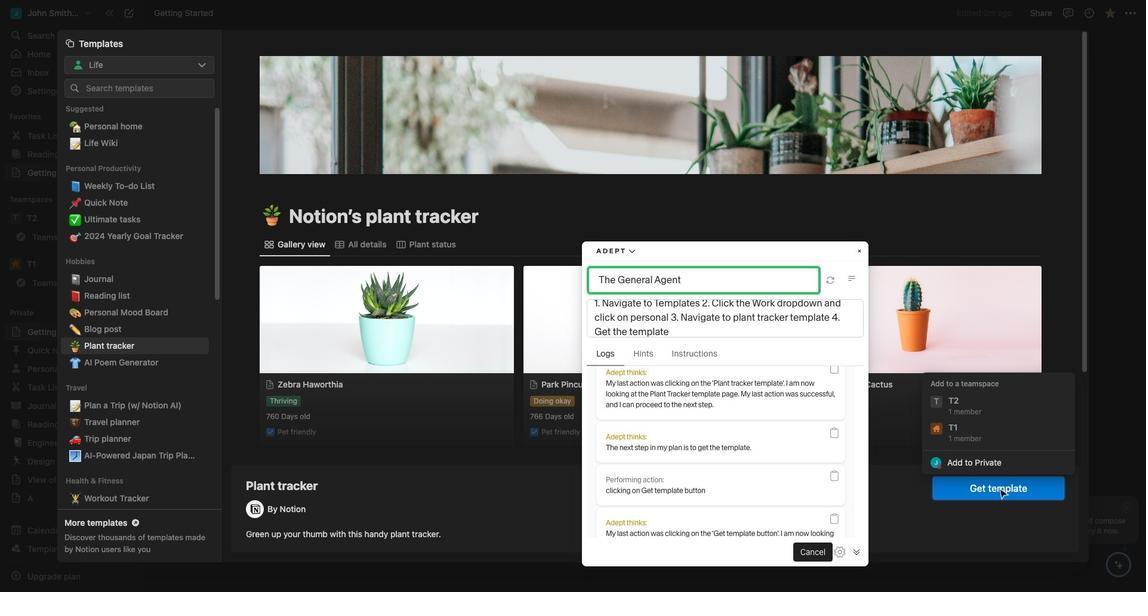 Task type: locate. For each thing, give the bounding box(es) containing it.
1 vertical spatial t image
[[931, 397, 943, 408]]

1 📝 image from the top
[[69, 136, 81, 151]]

menu
[[922, 373, 1075, 475]]

🎯 image
[[69, 229, 81, 244]]

📝 image down 🏡 icon
[[69, 136, 81, 151]]

📝 image
[[69, 136, 81, 151], [69, 398, 81, 414]]

🎨 image
[[69, 305, 81, 321]]

0 vertical spatial 📝 image
[[69, 136, 81, 151]]

1 vertical spatial 📝 image
[[69, 398, 81, 414]]

📘 image
[[69, 179, 81, 194]]

🏋🏾‍♀️ image
[[69, 508, 81, 524]]

📓 image
[[69, 272, 81, 287]]

✏️ image
[[69, 322, 81, 337]]

👕 image
[[69, 355, 81, 371]]

0 vertical spatial t image
[[10, 212, 21, 224]]

updates image
[[1083, 7, 1095, 19]]

t image
[[10, 212, 21, 224], [931, 397, 943, 408]]

close sidebar image
[[105, 8, 115, 18]]

🪴 image
[[261, 203, 283, 231], [69, 339, 81, 354]]

1 horizontal spatial 🪴 image
[[261, 203, 283, 231]]

close tooltip image
[[1123, 505, 1131, 513]]

0 horizontal spatial 🪴 image
[[69, 339, 81, 354]]

👉 image
[[435, 372, 446, 387]]

🗾 image
[[69, 448, 81, 464]]

📌 image
[[69, 195, 81, 211]]

comments image
[[1062, 7, 1074, 19]]

🏋 image
[[69, 491, 81, 507]]

📝 image up 🧳 image
[[69, 398, 81, 414]]



Task type: vqa. For each thing, say whether or not it's contained in the screenshot.
Favorite image
no



Task type: describe. For each thing, give the bounding box(es) containing it.
Search templates text field
[[86, 84, 208, 93]]

0 horizontal spatial t image
[[10, 212, 21, 224]]

2 📝 image from the top
[[69, 398, 81, 414]]

👋 image
[[435, 128, 446, 144]]

🏡 image
[[69, 119, 81, 134]]

🚗 image
[[69, 432, 81, 447]]

📕 image
[[69, 288, 81, 304]]

favorited image
[[1104, 7, 1116, 19]]

1 vertical spatial 🪴 image
[[69, 339, 81, 354]]

1 horizontal spatial t image
[[931, 397, 943, 408]]

🧳 image
[[69, 415, 81, 430]]

0 vertical spatial 🪴 image
[[261, 203, 283, 231]]

✅ image
[[69, 212, 81, 228]]

🪴 page icon image
[[261, 203, 283, 231]]

new page image
[[122, 6, 136, 20]]



